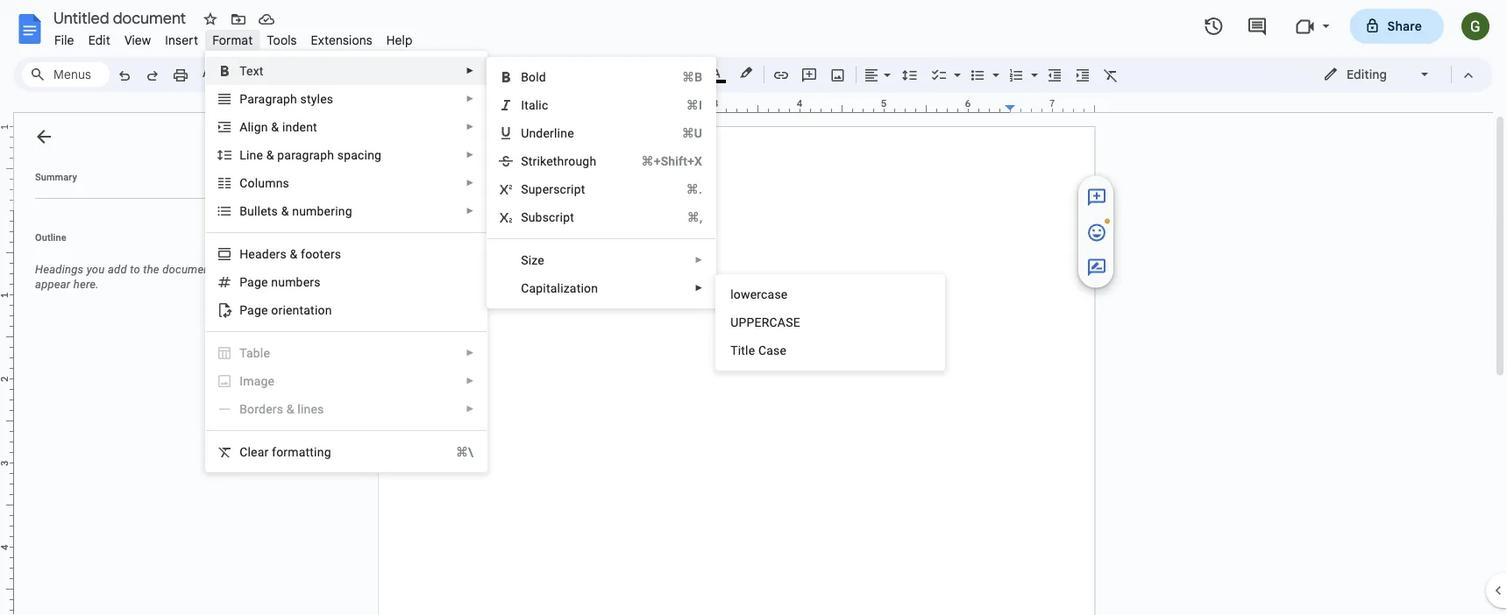 Task type: locate. For each thing, give the bounding box(es) containing it.
case
[[759, 343, 787, 358]]

outline heading
[[14, 231, 253, 255]]

i
[[521, 98, 525, 112], [240, 374, 243, 389]]

edit menu item
[[81, 30, 117, 50]]

& right eaders at top left
[[290, 247, 298, 261]]

Rename text field
[[47, 7, 197, 28]]

u for ppercase
[[731, 315, 739, 330]]

0 horizontal spatial u
[[521, 126, 529, 140]]

capitalization
[[521, 281, 598, 296]]

menu containing l
[[716, 275, 946, 371]]

0 horizontal spatial i
[[240, 374, 243, 389]]

⌘+shift+x
[[642, 154, 703, 168]]

& right ine
[[266, 148, 274, 162]]

p aragraph styles
[[240, 92, 334, 106]]

menu
[[205, 51, 488, 473], [487, 57, 717, 309], [716, 275, 946, 371]]

borders & lines menu item
[[217, 401, 475, 418]]

i down b
[[521, 98, 525, 112]]

indent
[[282, 120, 317, 134]]

insert
[[165, 32, 198, 48]]

lines
[[298, 402, 324, 417]]

page for page n u mbers
[[240, 275, 268, 289]]

& right lign on the left top of the page
[[271, 120, 279, 134]]

page for page orientation
[[240, 303, 268, 318]]

⌘u element
[[661, 125, 703, 142]]

application
[[0, 0, 1508, 616]]

menu containing text
[[205, 51, 488, 473]]

& left lines
[[287, 402, 295, 417]]

0 vertical spatial page
[[240, 275, 268, 289]]

s
[[283, 176, 289, 190], [272, 204, 278, 218]]

colum n s
[[240, 176, 289, 190]]

a
[[240, 120, 248, 134]]

⌘\
[[456, 445, 474, 460]]

uperscript
[[529, 182, 586, 197]]

► for align & indent a element
[[466, 122, 475, 132]]

i talic
[[521, 98, 549, 112]]

l
[[731, 287, 734, 302]]

menu item containing i
[[217, 373, 475, 390]]

1 horizontal spatial u
[[731, 315, 739, 330]]

0 vertical spatial n
[[276, 176, 283, 190]]

1 vertical spatial n
[[271, 275, 278, 289]]

1 horizontal spatial s
[[283, 176, 289, 190]]

top margin image
[[0, 127, 13, 216]]

page orientation
[[240, 303, 332, 318]]

1 vertical spatial i
[[240, 374, 243, 389]]

s
[[521, 182, 529, 197]]

2 page from the top
[[240, 303, 268, 318]]

1 page from the top
[[240, 275, 268, 289]]

menu item inside menu
[[217, 373, 475, 390]]

suggest edits image
[[1087, 257, 1108, 278]]

ipt
[[560, 210, 575, 225]]

&
[[271, 120, 279, 134], [266, 148, 274, 162], [281, 204, 289, 218], [290, 247, 298, 261], [287, 402, 295, 417]]

to
[[130, 263, 140, 276]]

bulle
[[240, 204, 267, 218]]

capitalization 1 element
[[521, 281, 604, 296]]

i inside menu item
[[240, 374, 243, 389]]

bold b element
[[521, 70, 552, 84]]

menu bar
[[47, 23, 420, 52]]

t itle case
[[731, 343, 787, 358]]

h eaders & footers
[[240, 247, 341, 261]]

⌘i element
[[666, 96, 703, 114]]

⌘+shift+x element
[[621, 153, 703, 170]]

Menus field
[[22, 62, 110, 87]]

⌘b element
[[661, 68, 703, 86]]

right margin image
[[1006, 99, 1095, 112]]

tools menu item
[[260, 30, 304, 50]]

p
[[240, 92, 247, 106]]

underline u element
[[521, 126, 580, 140]]

► inside borders & lines menu item
[[466, 404, 475, 415]]

checklist menu image
[[950, 63, 961, 69]]

menu item
[[217, 373, 475, 390]]

1 vertical spatial page
[[240, 303, 268, 318]]

owercase
[[734, 287, 788, 302]]

itle
[[738, 343, 756, 358]]

0 vertical spatial i
[[521, 98, 525, 112]]

size o element
[[521, 253, 550, 268]]

footers
[[301, 247, 341, 261]]

will
[[217, 263, 234, 276]]

extensions menu item
[[304, 30, 380, 50]]

extensions
[[311, 32, 373, 48]]

image m element
[[240, 374, 280, 389]]

1 vertical spatial u
[[731, 315, 739, 330]]

u
[[521, 126, 529, 140], [731, 315, 739, 330]]

borders
[[240, 402, 283, 417]]

n left mbers
[[271, 275, 278, 289]]

0 vertical spatial s
[[283, 176, 289, 190]]

add
[[108, 263, 127, 276]]

page left u
[[240, 275, 268, 289]]

b old
[[521, 70, 546, 84]]

0 horizontal spatial s
[[272, 204, 278, 218]]

title case t element
[[731, 343, 792, 358]]

► for "image m" element at the left of the page
[[466, 376, 475, 386]]

i for m
[[240, 374, 243, 389]]

u up stri
[[521, 126, 529, 140]]

0 vertical spatial u
[[521, 126, 529, 140]]

bullets & numbering t element
[[240, 204, 358, 218]]

1 vertical spatial s
[[272, 204, 278, 218]]

help menu item
[[380, 30, 420, 50]]

► inside table menu item
[[466, 348, 475, 358]]

page
[[240, 275, 268, 289], [240, 303, 268, 318]]

text
[[240, 64, 264, 78]]

borders & lines q element
[[240, 402, 329, 417]]

document outline element
[[14, 113, 253, 616]]

clear formatting c element
[[240, 445, 337, 460]]

line & paragraph spacing l element
[[240, 148, 387, 162]]

subsc
[[521, 210, 556, 225]]

s for t
[[272, 204, 278, 218]]

menu bar inside 'menu bar' banner
[[47, 23, 420, 52]]

⌘i
[[687, 98, 703, 112]]

aragraph
[[247, 92, 297, 106]]

the
[[143, 263, 159, 276]]

⌘b
[[682, 70, 703, 84]]

size
[[521, 253, 545, 268]]

appear
[[35, 278, 71, 291]]

u
[[278, 275, 285, 289]]

menu bar containing file
[[47, 23, 420, 52]]

⌘comma element
[[666, 209, 703, 226]]

i for talic
[[521, 98, 525, 112]]

age
[[254, 374, 275, 389]]

application containing share
[[0, 0, 1508, 616]]

k
[[540, 154, 547, 168]]

u up t
[[731, 315, 739, 330]]

n up bulle t s & numbering
[[276, 176, 283, 190]]

mode and view toolbar
[[1311, 57, 1483, 92]]

1 horizontal spatial i
[[521, 98, 525, 112]]

numbered list menu image
[[1027, 63, 1039, 69]]

help
[[387, 32, 413, 48]]

i left age
[[240, 374, 243, 389]]

page down page n u mbers
[[240, 303, 268, 318]]

spacing
[[338, 148, 382, 162]]

u for nderline
[[521, 126, 529, 140]]

►
[[466, 66, 475, 76], [466, 94, 475, 104], [466, 122, 475, 132], [466, 150, 475, 160], [466, 178, 475, 188], [466, 206, 475, 216], [695, 255, 704, 265], [695, 283, 704, 293], [466, 348, 475, 358], [466, 376, 475, 386], [466, 404, 475, 415]]

c
[[240, 445, 248, 460]]

ine
[[246, 148, 263, 162]]

orientation
[[271, 303, 332, 318]]

edit
[[88, 32, 110, 48]]

& for ine
[[266, 148, 274, 162]]

l owercase
[[731, 287, 788, 302]]

paragraph
[[277, 148, 334, 162]]

s right colum
[[283, 176, 289, 190]]

► for line & paragraph spacing l element
[[466, 150, 475, 160]]

s right bulle
[[272, 204, 278, 218]]

lowercase l element
[[731, 287, 793, 302]]

b
[[521, 70, 529, 84]]

text s element
[[240, 64, 269, 78]]

► for borders & lines q element
[[466, 404, 475, 415]]



Task type: describe. For each thing, give the bounding box(es) containing it.
mbers
[[285, 275, 321, 289]]

menu containing b
[[487, 57, 717, 309]]

strikethrough k element
[[521, 154, 602, 168]]

headers & footers h element
[[240, 247, 347, 261]]

table
[[240, 346, 270, 361]]

► for table 2 element
[[466, 348, 475, 358]]

l
[[240, 148, 246, 162]]

n for u
[[271, 275, 278, 289]]

ppercase
[[739, 315, 801, 330]]

old
[[529, 70, 546, 84]]

n for s
[[276, 176, 283, 190]]

u nderline
[[521, 126, 574, 140]]

talic
[[525, 98, 549, 112]]

page n u mbers
[[240, 275, 321, 289]]

borders & lines
[[240, 402, 324, 417]]

l ine & paragraph spacing
[[240, 148, 382, 162]]

text color image
[[707, 62, 726, 83]]

uppercase u element
[[731, 315, 806, 330]]

headings you add to the document will appear here.
[[35, 263, 234, 291]]

t
[[731, 343, 738, 358]]

insert menu item
[[158, 30, 205, 50]]

► for paragraph styles p element
[[466, 94, 475, 104]]

add emoji reaction image
[[1087, 222, 1108, 243]]

r
[[556, 210, 560, 225]]

lear
[[248, 445, 269, 460]]

columns n element
[[240, 176, 295, 190]]

h
[[240, 247, 249, 261]]

left margin image
[[380, 99, 468, 112]]

stri
[[521, 154, 540, 168]]

► for bullets & numbering t "element"
[[466, 206, 475, 216]]

► for columns n element
[[466, 178, 475, 188]]

& inside borders & lines menu item
[[287, 402, 295, 417]]

headings
[[35, 263, 84, 276]]

page orientation 3 element
[[240, 303, 337, 318]]

⌘,
[[687, 210, 703, 225]]

add comment image
[[1087, 187, 1108, 208]]

table 2 element
[[240, 346, 275, 361]]

tools
[[267, 32, 297, 48]]

lign
[[248, 120, 268, 134]]

file
[[54, 32, 74, 48]]

share button
[[1351, 9, 1445, 44]]

& right t at top
[[281, 204, 289, 218]]

a lign & indent
[[240, 120, 317, 134]]

styles
[[301, 92, 334, 106]]

paragraph styles p element
[[240, 92, 339, 106]]

& for eaders
[[290, 247, 298, 261]]

editing button
[[1311, 61, 1444, 88]]

Star checkbox
[[198, 7, 223, 32]]

here.
[[74, 278, 99, 291]]

colum
[[240, 176, 276, 190]]

line & paragraph spacing image
[[900, 62, 921, 87]]

s for n
[[283, 176, 289, 190]]

& for lign
[[271, 120, 279, 134]]

you
[[87, 263, 105, 276]]

c lear formatting
[[240, 445, 331, 460]]

highlight color image
[[737, 62, 756, 83]]

share
[[1388, 18, 1423, 34]]

outline
[[35, 232, 66, 243]]

page numbers u element
[[240, 275, 326, 289]]

m
[[243, 374, 254, 389]]

subsc r ipt
[[521, 210, 575, 225]]

ethrough
[[547, 154, 597, 168]]

bulle t s & numbering
[[240, 204, 352, 218]]

⌘backslash element
[[435, 444, 474, 461]]

nderline
[[529, 126, 574, 140]]

⌘period element
[[666, 181, 703, 198]]

u ppercase
[[731, 315, 801, 330]]

format
[[212, 32, 253, 48]]

numbering
[[292, 204, 352, 218]]

editing
[[1347, 67, 1388, 82]]

⌘u
[[682, 126, 703, 140]]

summary
[[35, 172, 77, 182]]

summary heading
[[35, 170, 77, 184]]

i m age
[[240, 374, 275, 389]]

stri k ethrough
[[521, 154, 597, 168]]

view
[[124, 32, 151, 48]]

⌘.
[[687, 182, 703, 197]]

menu bar banner
[[0, 0, 1508, 616]]

t
[[267, 204, 272, 218]]

main toolbar
[[109, 0, 1176, 498]]

file menu item
[[47, 30, 81, 50]]

bulleted list menu image
[[989, 63, 1000, 69]]

eaders
[[249, 247, 287, 261]]

view menu item
[[117, 30, 158, 50]]

document
[[162, 263, 214, 276]]

superscript s element
[[521, 182, 591, 197]]

insert image image
[[829, 62, 849, 87]]

► for text s element
[[466, 66, 475, 76]]

s uperscript
[[521, 182, 586, 197]]

align & indent a element
[[240, 120, 323, 134]]

formatting
[[272, 445, 331, 460]]

subscript r element
[[521, 210, 580, 225]]

table menu item
[[217, 345, 475, 362]]

italic i element
[[521, 98, 554, 112]]

format menu item
[[205, 30, 260, 50]]



Task type: vqa. For each thing, say whether or not it's contained in the screenshot.
Object Animations tab list
no



